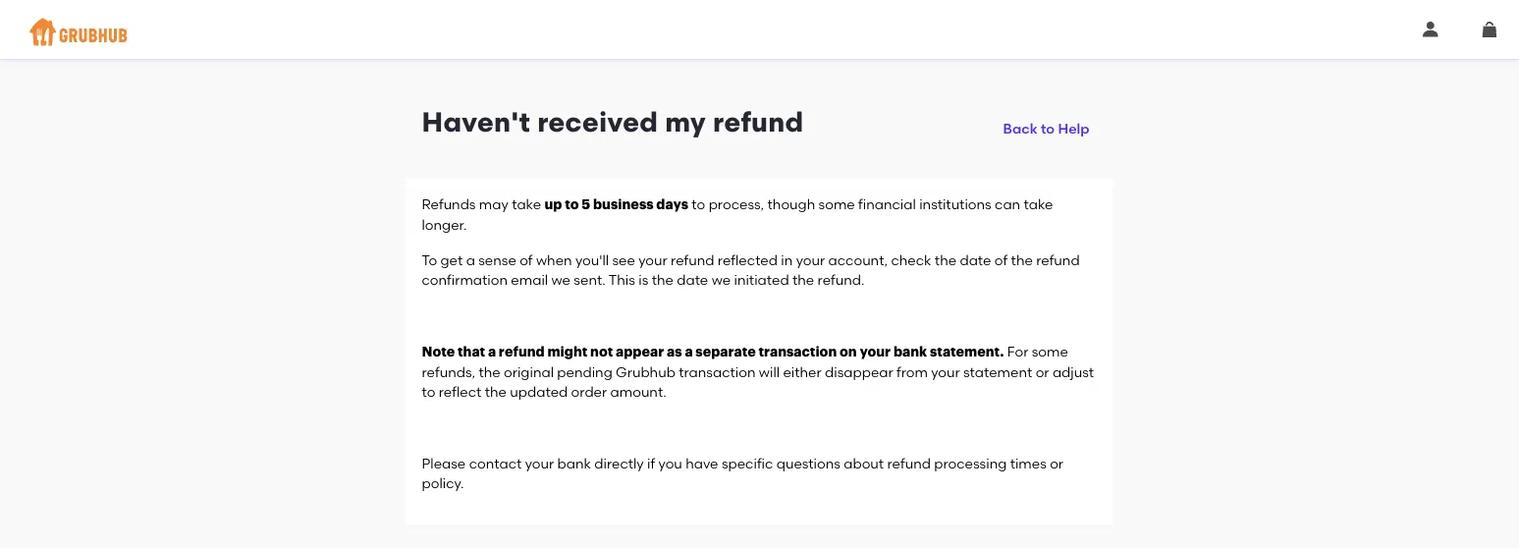 Task type: describe. For each thing, give the bounding box(es) containing it.
to inside to process, though some financial institutions can take longer.
[[692, 196, 706, 212]]

back
[[1004, 120, 1038, 137]]

on
[[840, 345, 857, 359]]

disappear
[[825, 364, 894, 380]]

original
[[504, 364, 554, 380]]

amount.
[[611, 383, 667, 400]]

to inside refunds may take up to 5 business days
[[565, 198, 579, 211]]

updated
[[510, 383, 568, 400]]

received
[[538, 106, 658, 139]]

adjust
[[1053, 364, 1094, 380]]

the down in
[[793, 272, 815, 288]]

1 vertical spatial date
[[677, 272, 709, 288]]

refunds,
[[422, 364, 476, 380]]

order
[[571, 383, 607, 400]]

or for times
[[1050, 455, 1064, 471]]

institutions
[[920, 196, 992, 212]]

your for reflected
[[796, 252, 825, 269]]

process,
[[709, 196, 765, 212]]

is
[[639, 272, 649, 288]]

please contact your bank directly if you have specific questions about refund processing times or policy.
[[422, 455, 1064, 491]]

2 of from the left
[[995, 252, 1008, 269]]

your for transaction
[[860, 345, 891, 359]]

initiated
[[734, 272, 790, 288]]

note that a refund might not appear as a separate transaction on your bank statement.
[[422, 345, 1004, 359]]

see
[[613, 252, 636, 269]]

separate
[[696, 345, 756, 359]]

0 vertical spatial bank
[[894, 345, 928, 359]]

sense
[[479, 252, 517, 269]]

contact
[[469, 455, 522, 471]]

as
[[667, 345, 682, 359]]

1 horizontal spatial transaction
[[759, 345, 837, 359]]

your for disappear
[[932, 364, 961, 380]]

grubhub logo image
[[29, 12, 128, 52]]

you
[[659, 455, 683, 471]]

statement.
[[930, 345, 1004, 359]]

might
[[548, 345, 588, 359]]

when
[[536, 252, 572, 269]]

1 of from the left
[[520, 252, 533, 269]]

specific
[[722, 455, 774, 471]]

have
[[686, 455, 719, 471]]

some inside to process, though some financial institutions can take longer.
[[819, 196, 855, 212]]

the right is
[[652, 272, 674, 288]]

help
[[1059, 120, 1090, 137]]

refund inside please contact your bank directly if you have specific questions about refund processing times or policy.
[[888, 455, 931, 471]]

that
[[458, 345, 485, 359]]

some inside for some refunds, the original pending grubhub transaction will either disappear from your statement or adjust to reflect the updated order amount.
[[1032, 343, 1069, 360]]

a for that
[[488, 345, 496, 359]]

directly
[[595, 455, 644, 471]]

to process, though some financial institutions can take longer.
[[422, 196, 1054, 233]]



Task type: locate. For each thing, give the bounding box(es) containing it.
1 horizontal spatial we
[[712, 272, 731, 288]]

processing
[[935, 455, 1007, 471]]

haven't
[[422, 106, 531, 139]]

0 horizontal spatial a
[[466, 252, 475, 269]]

transaction up either
[[759, 345, 837, 359]]

policy.
[[422, 475, 464, 491]]

confirmation
[[422, 272, 508, 288]]

or left adjust
[[1036, 364, 1050, 380]]

your right in
[[796, 252, 825, 269]]

take
[[512, 196, 541, 212], [1024, 196, 1054, 212]]

0 horizontal spatial some
[[819, 196, 855, 212]]

or for statement
[[1036, 364, 1050, 380]]

to down refunds,
[[422, 383, 436, 400]]

your up is
[[639, 252, 668, 269]]

check
[[891, 252, 932, 269]]

0 horizontal spatial date
[[677, 272, 709, 288]]

a right that
[[488, 345, 496, 359]]

we
[[552, 272, 571, 288], [712, 272, 731, 288]]

business
[[593, 198, 654, 211]]

a for get
[[466, 252, 475, 269]]

statement
[[964, 364, 1033, 380]]

for some refunds, the original pending grubhub transaction will either disappear from your statement or adjust to reflect the updated order amount.
[[422, 343, 1094, 400]]

1 vertical spatial transaction
[[679, 364, 756, 380]]

bank up from
[[894, 345, 928, 359]]

small image
[[1424, 22, 1439, 37], [1483, 22, 1498, 37]]

your up disappear
[[860, 345, 891, 359]]

your right "contact"
[[525, 455, 554, 471]]

1 horizontal spatial small image
[[1483, 22, 1498, 37]]

1 vertical spatial or
[[1050, 455, 1064, 471]]

2 small image from the left
[[1483, 22, 1498, 37]]

2 we from the left
[[712, 272, 731, 288]]

your inside for some refunds, the original pending grubhub transaction will either disappear from your statement or adjust to reflect the updated order amount.
[[932, 364, 961, 380]]

we down when
[[552, 272, 571, 288]]

to left 5
[[565, 198, 579, 211]]

1 horizontal spatial of
[[995, 252, 1008, 269]]

about
[[844, 455, 884, 471]]

bank left directly
[[558, 455, 591, 471]]

back to help link
[[996, 105, 1098, 140]]

you'll
[[576, 252, 609, 269]]

bank inside please contact your bank directly if you have specific questions about refund processing times or policy.
[[558, 455, 591, 471]]

1 horizontal spatial bank
[[894, 345, 928, 359]]

financial
[[859, 196, 916, 212]]

a right as
[[685, 345, 693, 359]]

reflected
[[718, 252, 778, 269]]

your
[[639, 252, 668, 269], [796, 252, 825, 269], [860, 345, 891, 359], [932, 364, 961, 380], [525, 455, 554, 471]]

to
[[1041, 120, 1055, 137], [692, 196, 706, 212], [565, 198, 579, 211], [422, 383, 436, 400]]

pending
[[557, 364, 613, 380]]

refunds may take up to 5 business days
[[422, 196, 689, 212]]

1 horizontal spatial a
[[488, 345, 496, 359]]

from
[[897, 364, 928, 380]]

0 vertical spatial transaction
[[759, 345, 837, 359]]

0 vertical spatial some
[[819, 196, 855, 212]]

1 horizontal spatial or
[[1050, 455, 1064, 471]]

or inside for some refunds, the original pending grubhub transaction will either disappear from your statement or adjust to reflect the updated order amount.
[[1036, 364, 1050, 380]]

0 horizontal spatial bank
[[558, 455, 591, 471]]

to
[[422, 252, 437, 269]]

the down can on the right top of page
[[1012, 252, 1033, 269]]

your inside please contact your bank directly if you have specific questions about refund processing times or policy.
[[525, 455, 554, 471]]

questions
[[777, 455, 841, 471]]

if
[[647, 455, 655, 471]]

0 horizontal spatial transaction
[[679, 364, 756, 380]]

up
[[545, 198, 562, 211]]

transaction inside for some refunds, the original pending grubhub transaction will either disappear from your statement or adjust to reflect the updated order amount.
[[679, 364, 756, 380]]

the
[[935, 252, 957, 269], [1012, 252, 1033, 269], [652, 272, 674, 288], [793, 272, 815, 288], [479, 364, 501, 380], [485, 383, 507, 400]]

longer.
[[422, 216, 467, 233]]

1 vertical spatial some
[[1032, 343, 1069, 360]]

in
[[781, 252, 793, 269]]

reflect
[[439, 383, 482, 400]]

1 vertical spatial bank
[[558, 455, 591, 471]]

to inside for some refunds, the original pending grubhub transaction will either disappear from your statement or adjust to reflect the updated order amount.
[[422, 383, 436, 400]]

date
[[960, 252, 992, 269], [677, 272, 709, 288]]

to get a sense of when you'll see your refund reflected in your account, check the date of the refund confirmation email we sent. this is the date we initiated the refund.
[[422, 252, 1080, 288]]

or right times
[[1050, 455, 1064, 471]]

may
[[479, 196, 509, 212]]

sent.
[[574, 272, 606, 288]]

2 horizontal spatial a
[[685, 345, 693, 359]]

or
[[1036, 364, 1050, 380], [1050, 455, 1064, 471]]

refund.
[[818, 272, 865, 288]]

refunds
[[422, 196, 476, 212]]

2 take from the left
[[1024, 196, 1054, 212]]

haven't received my refund
[[422, 106, 804, 139]]

note
[[422, 345, 455, 359]]

please
[[422, 455, 466, 471]]

1 horizontal spatial some
[[1032, 343, 1069, 360]]

take inside to process, though some financial institutions can take longer.
[[1024, 196, 1054, 212]]

take right can on the right top of page
[[1024, 196, 1054, 212]]

this
[[609, 272, 636, 288]]

a inside to get a sense of when you'll see your refund reflected in your account, check the date of the refund confirmation email we sent. this is the date we initiated the refund.
[[466, 252, 475, 269]]

the down that
[[479, 364, 501, 380]]

0 horizontal spatial or
[[1036, 364, 1050, 380]]

of down can on the right top of page
[[995, 252, 1008, 269]]

your down "statement."
[[932, 364, 961, 380]]

to left help at the right of page
[[1041, 120, 1055, 137]]

0 horizontal spatial take
[[512, 196, 541, 212]]

1 take from the left
[[512, 196, 541, 212]]

0 vertical spatial or
[[1036, 364, 1050, 380]]

for
[[1008, 343, 1029, 360]]

bank
[[894, 345, 928, 359], [558, 455, 591, 471]]

date right is
[[677, 272, 709, 288]]

some up adjust
[[1032, 343, 1069, 360]]

we down reflected
[[712, 272, 731, 288]]

transaction
[[759, 345, 837, 359], [679, 364, 756, 380]]

account,
[[829, 252, 888, 269]]

grubhub
[[616, 364, 676, 380]]

get
[[441, 252, 463, 269]]

my
[[665, 106, 706, 139]]

a right get
[[466, 252, 475, 269]]

0 horizontal spatial we
[[552, 272, 571, 288]]

times
[[1011, 455, 1047, 471]]

transaction down note that a refund might not appear as a separate transaction on your bank statement.
[[679, 364, 756, 380]]

the right check
[[935, 252, 957, 269]]

of
[[520, 252, 533, 269], [995, 252, 1008, 269]]

not
[[591, 345, 613, 359]]

0 horizontal spatial small image
[[1424, 22, 1439, 37]]

appear
[[616, 345, 664, 359]]

or inside please contact your bank directly if you have specific questions about refund processing times or policy.
[[1050, 455, 1064, 471]]

of up "email"
[[520, 252, 533, 269]]

take left the up
[[512, 196, 541, 212]]

5
[[582, 198, 591, 211]]

a
[[466, 252, 475, 269], [488, 345, 496, 359], [685, 345, 693, 359]]

email
[[511, 272, 548, 288]]

1 small image from the left
[[1424, 22, 1439, 37]]

to right days
[[692, 196, 706, 212]]

the right reflect
[[485, 383, 507, 400]]

0 vertical spatial date
[[960, 252, 992, 269]]

date down institutions
[[960, 252, 992, 269]]

can
[[995, 196, 1021, 212]]

either
[[783, 364, 822, 380]]

some
[[819, 196, 855, 212], [1032, 343, 1069, 360]]

will
[[759, 364, 780, 380]]

some right though
[[819, 196, 855, 212]]

though
[[768, 196, 816, 212]]

1 horizontal spatial date
[[960, 252, 992, 269]]

1 we from the left
[[552, 272, 571, 288]]

1 horizontal spatial take
[[1024, 196, 1054, 212]]

days
[[657, 198, 689, 211]]

0 horizontal spatial of
[[520, 252, 533, 269]]

back to help
[[1004, 120, 1090, 137]]

refund
[[713, 106, 804, 139], [671, 252, 715, 269], [1037, 252, 1080, 269], [499, 345, 545, 359], [888, 455, 931, 471]]



Task type: vqa. For each thing, say whether or not it's contained in the screenshot.
Add a meal "BUTTON" associated with 15
no



